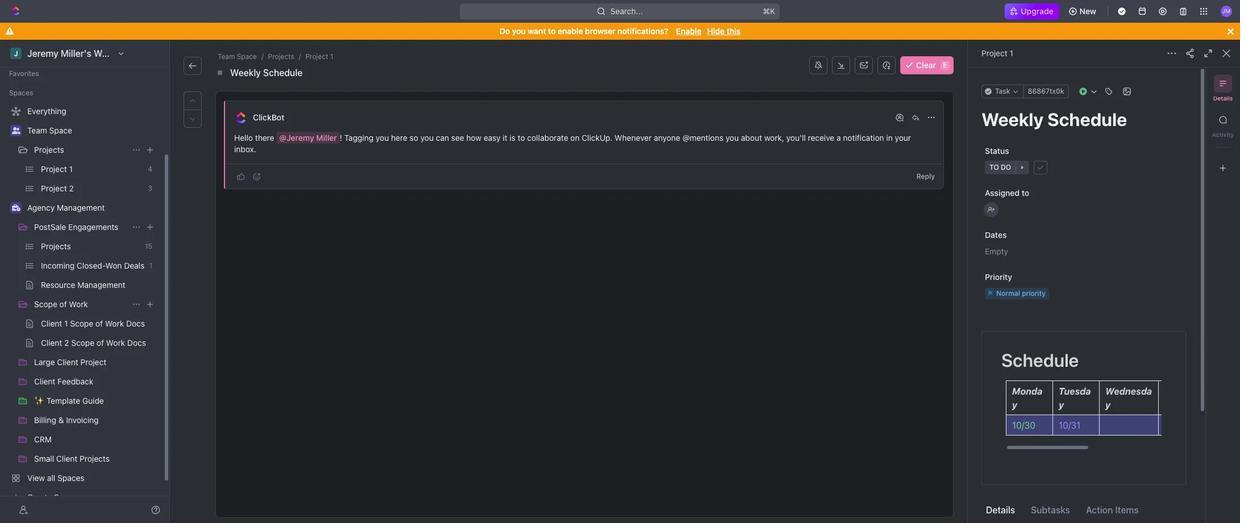 Task type: describe. For each thing, give the bounding box(es) containing it.
client 1 scope of work docs link
[[41, 315, 157, 333]]

all
[[47, 474, 55, 483]]

to do button
[[982, 158, 1187, 178]]

monda
[[1013, 387, 1043, 397]]

everything link
[[5, 102, 157, 121]]

billing & invoicing link
[[34, 412, 157, 430]]

1 inside the incoming closed-won deals 1
[[149, 262, 152, 270]]

monda y
[[1013, 387, 1043, 411]]

agency management
[[27, 203, 105, 213]]

dates
[[985, 230, 1007, 240]]

to right want
[[548, 26, 556, 36]]

favorites
[[9, 69, 39, 78]]

assigned to
[[985, 188, 1030, 198]]

here
[[391, 133, 408, 143]]

empty
[[985, 247, 1009, 256]]

reply
[[917, 172, 935, 181]]

create space link
[[5, 489, 157, 507]]

notification
[[843, 133, 885, 143]]

hello
[[234, 133, 253, 143]]

miller's
[[61, 48, 91, 59]]

management for agency management
[[57, 203, 105, 213]]

clickup.
[[582, 133, 613, 143]]

2 for client
[[64, 338, 69, 348]]

user group image
[[12, 127, 20, 134]]

0 vertical spatial projects link
[[266, 51, 297, 63]]

miller
[[316, 133, 337, 143]]

scope of work link
[[34, 296, 127, 314]]

tuesda y
[[1059, 387, 1091, 411]]

tagging
[[345, 133, 374, 143]]

4
[[148, 165, 152, 173]]

!
[[340, 133, 342, 143]]

status
[[985, 146, 1010, 156]]

team space / projects / project 1
[[218, 52, 334, 61]]

notifications?
[[618, 26, 669, 36]]

postsale engagements link
[[34, 218, 127, 237]]

activity
[[1213, 131, 1235, 138]]

easy
[[484, 133, 501, 143]]

to do
[[990, 163, 1012, 172]]

work for 1
[[105, 319, 124, 329]]

closed-
[[77, 261, 106, 271]]

a
[[837, 133, 841, 143]]

you left about
[[726, 133, 739, 143]]

⌘k
[[764, 6, 776, 16]]

to right assigned
[[1022, 188, 1030, 198]]

3
[[148, 184, 152, 193]]

whenever
[[615, 133, 652, 143]]

task sidebar navigation tab list
[[1211, 74, 1236, 177]]

incoming closed-won deals 1
[[41, 261, 152, 271]]

jeremy miller's workspace
[[27, 48, 141, 59]]

jeremy miller's workspace, , element
[[10, 48, 22, 59]]

want
[[528, 26, 546, 36]]

e
[[944, 61, 948, 69]]

y for tuesda y
[[1059, 400, 1065, 411]]

client feedback link
[[34, 373, 157, 391]]

large client project link
[[34, 354, 157, 372]]

1 horizontal spatial project 1
[[982, 48, 1014, 58]]

project 2 link
[[41, 180, 144, 198]]

wednesda
[[1106, 387, 1153, 397]]

1 / from the left
[[262, 52, 264, 61]]

tuesda
[[1059, 387, 1091, 397]]

client inside small client projects link
[[56, 454, 78, 464]]

crm link
[[34, 431, 157, 449]]

large
[[34, 358, 55, 367]]

weekly schedule
[[230, 68, 303, 78]]

on
[[571, 133, 580, 143]]

2 / from the left
[[299, 52, 301, 61]]

Edit task name text field
[[982, 109, 1187, 130]]

&
[[58, 416, 64, 425]]

j
[[14, 49, 18, 58]]

of for 2
[[97, 338, 104, 348]]

inbox.
[[234, 144, 256, 154]]

team for team space
[[27, 126, 47, 135]]

✨ template guide link
[[34, 392, 157, 411]]

reply button
[[912, 170, 940, 184]]

1 vertical spatial schedule
[[1002, 350, 1079, 371]]

favorites button
[[5, 67, 44, 81]]

client 1 scope of work docs
[[41, 319, 145, 329]]

clickbot
[[253, 113, 285, 122]]

details button
[[982, 500, 1020, 521]]

0 horizontal spatial spaces
[[9, 89, 33, 97]]

this
[[727, 26, 741, 36]]

tree inside sidebar navigation
[[5, 102, 159, 507]]

weekly schedule link
[[228, 66, 305, 80]]

2 vertical spatial projects link
[[41, 238, 140, 256]]

0 vertical spatial work
[[69, 300, 88, 309]]

normal
[[997, 289, 1021, 298]]

so
[[410, 133, 418, 143]]

receive
[[808, 133, 835, 143]]

client inside large client project link
[[57, 358, 78, 367]]

project inside project 2 link
[[41, 184, 67, 193]]

0 vertical spatial schedule
[[263, 68, 303, 78]]

create
[[27, 493, 52, 503]]

1 vertical spatial projects link
[[34, 141, 127, 159]]

sidebar navigation
[[0, 40, 172, 524]]

postsale engagements
[[34, 222, 118, 232]]

workspace
[[94, 48, 141, 59]]

1 horizontal spatial project 1 link
[[303, 51, 336, 63]]

jeremy
[[27, 48, 58, 59]]

subtasks
[[1032, 505, 1071, 515]]

small
[[34, 454, 54, 464]]

incoming
[[41, 261, 75, 271]]

to inside dropdown button
[[990, 163, 999, 172]]

you right 'do'
[[512, 26, 526, 36]]

team space
[[27, 126, 72, 135]]

assigned
[[985, 188, 1020, 198]]

you left 'here'
[[376, 133, 389, 143]]



Task type: locate. For each thing, give the bounding box(es) containing it.
1 vertical spatial project 1
[[41, 164, 73, 174]]

to inside ! tagging you here so you can see how easy it is to collaborate on clickup. whenever anyone @mentions you about work, you'll receive a notification in your inbox.
[[518, 133, 525, 143]]

1 vertical spatial details
[[987, 505, 1016, 515]]

about
[[741, 133, 762, 143]]

scope down client 1 scope of work docs
[[71, 338, 94, 348]]

0 horizontal spatial /
[[262, 52, 264, 61]]

client
[[41, 319, 62, 329], [41, 338, 62, 348], [57, 358, 78, 367], [34, 377, 55, 387], [56, 454, 78, 464]]

project 1 link up task
[[982, 48, 1014, 58]]

project 1 up task
[[982, 48, 1014, 58]]

items
[[1116, 505, 1139, 515]]

client for 2
[[41, 338, 62, 348]]

team up weekly
[[218, 52, 235, 61]]

to
[[548, 26, 556, 36], [518, 133, 525, 143], [990, 163, 999, 172], [1022, 188, 1030, 198]]

to left do on the right top of the page
[[990, 163, 999, 172]]

docs down client 1 scope of work docs link
[[127, 338, 146, 348]]

0 vertical spatial space
[[237, 52, 257, 61]]

do you want to enable browser notifications? enable hide this
[[500, 26, 741, 36]]

search...
[[611, 6, 643, 16]]

agency management link
[[27, 199, 157, 217]]

upgrade
[[1021, 6, 1054, 16]]

your
[[895, 133, 912, 143]]

priority
[[985, 272, 1013, 282]]

feedback
[[58, 377, 93, 387]]

projects link up weekly schedule link on the top of the page
[[266, 51, 297, 63]]

team space link down everything link
[[27, 122, 157, 140]]

1 vertical spatial 2
[[64, 338, 69, 348]]

y
[[1013, 400, 1018, 411], [1059, 400, 1065, 411], [1106, 400, 1111, 411]]

of down resource
[[59, 300, 67, 309]]

view all spaces
[[27, 474, 84, 483]]

you'll
[[787, 133, 806, 143]]

billing & invoicing
[[34, 416, 99, 425]]

client for feedback
[[34, 377, 55, 387]]

scope for 1
[[70, 319, 93, 329]]

details inside button
[[987, 505, 1016, 515]]

2 horizontal spatial project 1 link
[[982, 48, 1014, 58]]

engagements
[[68, 222, 118, 232]]

project inside large client project link
[[80, 358, 106, 367]]

y for monda y
[[1013, 400, 1018, 411]]

client inside client feedback link
[[34, 377, 55, 387]]

new button
[[1064, 2, 1104, 20]]

of up client 2 scope of work docs link at bottom
[[95, 319, 103, 329]]

0 vertical spatial of
[[59, 300, 67, 309]]

management up "postsale engagements" link at the top
[[57, 203, 105, 213]]

it
[[503, 133, 508, 143]]

schedule down "team space / projects / project 1"
[[263, 68, 303, 78]]

1 vertical spatial spaces
[[57, 474, 84, 483]]

resource
[[41, 280, 75, 290]]

2 vertical spatial space
[[54, 493, 77, 503]]

client 2 scope of work docs
[[41, 338, 146, 348]]

1 horizontal spatial schedule
[[1002, 350, 1079, 371]]

management down the incoming closed-won deals 1
[[77, 280, 125, 290]]

projects link down team space
[[34, 141, 127, 159]]

0 vertical spatial team space link
[[216, 51, 259, 63]]

space down the 'view all spaces'
[[54, 493, 77, 503]]

0 vertical spatial scope
[[34, 300, 57, 309]]

1 horizontal spatial team
[[218, 52, 235, 61]]

team
[[218, 52, 235, 61], [27, 126, 47, 135]]

postsale
[[34, 222, 66, 232]]

1 horizontal spatial spaces
[[57, 474, 84, 483]]

scope down scope of work link
[[70, 319, 93, 329]]

0 horizontal spatial details
[[987, 505, 1016, 515]]

projects up incoming
[[41, 242, 71, 251]]

1 horizontal spatial y
[[1059, 400, 1065, 411]]

won
[[106, 261, 122, 271]]

1 vertical spatial management
[[77, 280, 125, 290]]

see
[[451, 133, 464, 143]]

project 1 link
[[982, 48, 1014, 58], [303, 51, 336, 63], [41, 160, 143, 179]]

y down wednesda at the bottom right
[[1106, 400, 1111, 411]]

project 1
[[982, 48, 1014, 58], [41, 164, 73, 174]]

spaces
[[9, 89, 33, 97], [57, 474, 84, 483]]

priority
[[1022, 289, 1046, 298]]

✨
[[34, 396, 44, 406]]

0 horizontal spatial project 1
[[41, 164, 73, 174]]

client inside client 2 scope of work docs link
[[41, 338, 62, 348]]

3 y from the left
[[1106, 400, 1111, 411]]

management inside resource management link
[[77, 280, 125, 290]]

0 vertical spatial details
[[1214, 95, 1234, 102]]

1 vertical spatial space
[[49, 126, 72, 135]]

spaces down favorites button
[[9, 89, 33, 97]]

action items button
[[1082, 500, 1144, 521]]

small client projects link
[[34, 450, 157, 469]]

1 horizontal spatial details
[[1214, 95, 1234, 102]]

2 vertical spatial work
[[106, 338, 125, 348]]

2 for project
[[69, 184, 74, 193]]

of inside client 2 scope of work docs link
[[97, 338, 104, 348]]

agency
[[27, 203, 55, 213]]

view all spaces link
[[5, 470, 157, 488]]

0 horizontal spatial team space link
[[27, 122, 157, 140]]

work up client 2 scope of work docs link at bottom
[[105, 319, 124, 329]]

docs for client 2 scope of work docs
[[127, 338, 146, 348]]

team right user group 'icon'
[[27, 126, 47, 135]]

jm
[[1223, 8, 1231, 14]]

1 vertical spatial scope
[[70, 319, 93, 329]]

business time image
[[12, 205, 20, 212]]

management for resource management
[[77, 280, 125, 290]]

details inside task sidebar navigation tab list
[[1214, 95, 1234, 102]]

86867tx0k button
[[1024, 85, 1069, 98]]

do
[[1001, 163, 1012, 172]]

1 horizontal spatial team space link
[[216, 51, 259, 63]]

empty button
[[982, 242, 1187, 262]]

large client project
[[34, 358, 106, 367]]

of down client 1 scope of work docs link
[[97, 338, 104, 348]]

1 horizontal spatial /
[[299, 52, 301, 61]]

tree
[[5, 102, 159, 507]]

docs up client 2 scope of work docs link at bottom
[[126, 319, 145, 329]]

client 2 scope of work docs link
[[41, 334, 157, 353]]

2 horizontal spatial y
[[1106, 400, 1111, 411]]

schedule up monda
[[1002, 350, 1079, 371]]

wednesda y
[[1106, 387, 1153, 411]]

you right so on the top
[[421, 133, 434, 143]]

2 y from the left
[[1059, 400, 1065, 411]]

1 vertical spatial docs
[[127, 338, 146, 348]]

2 up large client project
[[64, 338, 69, 348]]

docs for client 1 scope of work docs
[[126, 319, 145, 329]]

tree containing everything
[[5, 102, 159, 507]]

incoming closed-won deals link
[[41, 257, 145, 275]]

can
[[436, 133, 449, 143]]

hello there @jeremy miller
[[234, 133, 337, 143]]

small client projects
[[34, 454, 110, 464]]

0 horizontal spatial project 1 link
[[41, 160, 143, 179]]

team inside sidebar navigation
[[27, 126, 47, 135]]

space for team space
[[49, 126, 72, 135]]

y for wednesda y
[[1106, 400, 1111, 411]]

client for 1
[[41, 319, 62, 329]]

of for 1
[[95, 319, 103, 329]]

projects down team space
[[34, 145, 64, 155]]

15
[[145, 242, 152, 251]]

y inside wednesda y
[[1106, 400, 1111, 411]]

subtasks button
[[1027, 500, 1075, 521]]

@jeremy
[[279, 133, 314, 143]]

space up weekly
[[237, 52, 257, 61]]

team space link up weekly
[[216, 51, 259, 63]]

spaces down small client projects
[[57, 474, 84, 483]]

in
[[887, 133, 893, 143]]

space for team space / projects / project 1
[[237, 52, 257, 61]]

how
[[467, 133, 482, 143]]

enable
[[558, 26, 583, 36]]

y down monda
[[1013, 400, 1018, 411]]

0 horizontal spatial y
[[1013, 400, 1018, 411]]

scope down resource
[[34, 300, 57, 309]]

anyone
[[654, 133, 681, 143]]

project 1 inside sidebar navigation
[[41, 164, 73, 174]]

10/31
[[1059, 421, 1081, 431]]

work for 2
[[106, 338, 125, 348]]

team for team space / projects / project 1
[[218, 52, 235, 61]]

y inside monda y
[[1013, 400, 1018, 411]]

of inside client 1 scope of work docs link
[[95, 319, 103, 329]]

2 up 'agency management'
[[69, 184, 74, 193]]

projects link up closed-
[[41, 238, 140, 256]]

clickbot button
[[252, 113, 285, 123]]

client up the 'view all spaces'
[[56, 454, 78, 464]]

browser
[[585, 26, 616, 36]]

management inside agency management link
[[57, 203, 105, 213]]

scope for 2
[[71, 338, 94, 348]]

@jeremy miller button
[[277, 132, 340, 144]]

1 y from the left
[[1013, 400, 1018, 411]]

do
[[500, 26, 510, 36]]

client up large
[[41, 338, 62, 348]]

jm button
[[1218, 2, 1236, 20]]

there
[[255, 133, 274, 143]]

client up client feedback
[[57, 358, 78, 367]]

normal priority button
[[982, 284, 1187, 304]]

template
[[47, 396, 80, 406]]

client inside client 1 scope of work docs link
[[41, 319, 62, 329]]

upgrade link
[[1006, 3, 1060, 19]]

0 horizontal spatial team
[[27, 126, 47, 135]]

0 horizontal spatial schedule
[[263, 68, 303, 78]]

0 vertical spatial management
[[57, 203, 105, 213]]

task
[[996, 87, 1011, 96]]

0 vertical spatial spaces
[[9, 89, 33, 97]]

project
[[982, 48, 1008, 58], [306, 52, 328, 61], [41, 164, 67, 174], [41, 184, 67, 193], [80, 358, 106, 367]]

y down tuesda
[[1059, 400, 1065, 411]]

0 vertical spatial project 1
[[982, 48, 1014, 58]]

client down scope of work
[[41, 319, 62, 329]]

details up activity
[[1214, 95, 1234, 102]]

2 vertical spatial of
[[97, 338, 104, 348]]

0 vertical spatial team
[[218, 52, 235, 61]]

y inside tuesda y
[[1059, 400, 1065, 411]]

weekly
[[230, 68, 261, 78]]

task button
[[982, 85, 1024, 98]]

to right is
[[518, 133, 525, 143]]

space for create space
[[54, 493, 77, 503]]

project 1 link up weekly schedule link on the top of the page
[[303, 51, 336, 63]]

of inside scope of work link
[[59, 300, 67, 309]]

space down everything
[[49, 126, 72, 135]]

project 1 up project 2
[[41, 164, 73, 174]]

invoicing
[[66, 416, 99, 425]]

1 vertical spatial team space link
[[27, 122, 157, 140]]

1 vertical spatial team
[[27, 126, 47, 135]]

1 vertical spatial work
[[105, 319, 124, 329]]

1
[[1010, 48, 1014, 58], [330, 52, 334, 61], [69, 164, 73, 174], [149, 262, 152, 270], [64, 319, 68, 329]]

action items
[[1087, 505, 1139, 515]]

projects down crm link
[[80, 454, 110, 464]]

work down resource management at left
[[69, 300, 88, 309]]

is
[[510, 133, 516, 143]]

work down client 1 scope of work docs link
[[106, 338, 125, 348]]

action
[[1087, 505, 1114, 515]]

✨ template guide
[[34, 396, 104, 406]]

projects up weekly schedule link on the top of the page
[[268, 52, 294, 61]]

new
[[1080, 6, 1097, 16]]

1 vertical spatial of
[[95, 319, 103, 329]]

client down large
[[34, 377, 55, 387]]

project 1 link up project 2 link
[[41, 160, 143, 179]]

2 vertical spatial scope
[[71, 338, 94, 348]]

clear
[[917, 60, 937, 70]]

10/30
[[1013, 421, 1036, 431]]

0 vertical spatial 2
[[69, 184, 74, 193]]

details left 'subtasks'
[[987, 505, 1016, 515]]

0 vertical spatial docs
[[126, 319, 145, 329]]

everything
[[27, 106, 66, 116]]

team space link
[[216, 51, 259, 63], [27, 122, 157, 140]]



Task type: vqa. For each thing, say whether or not it's contained in the screenshot.


